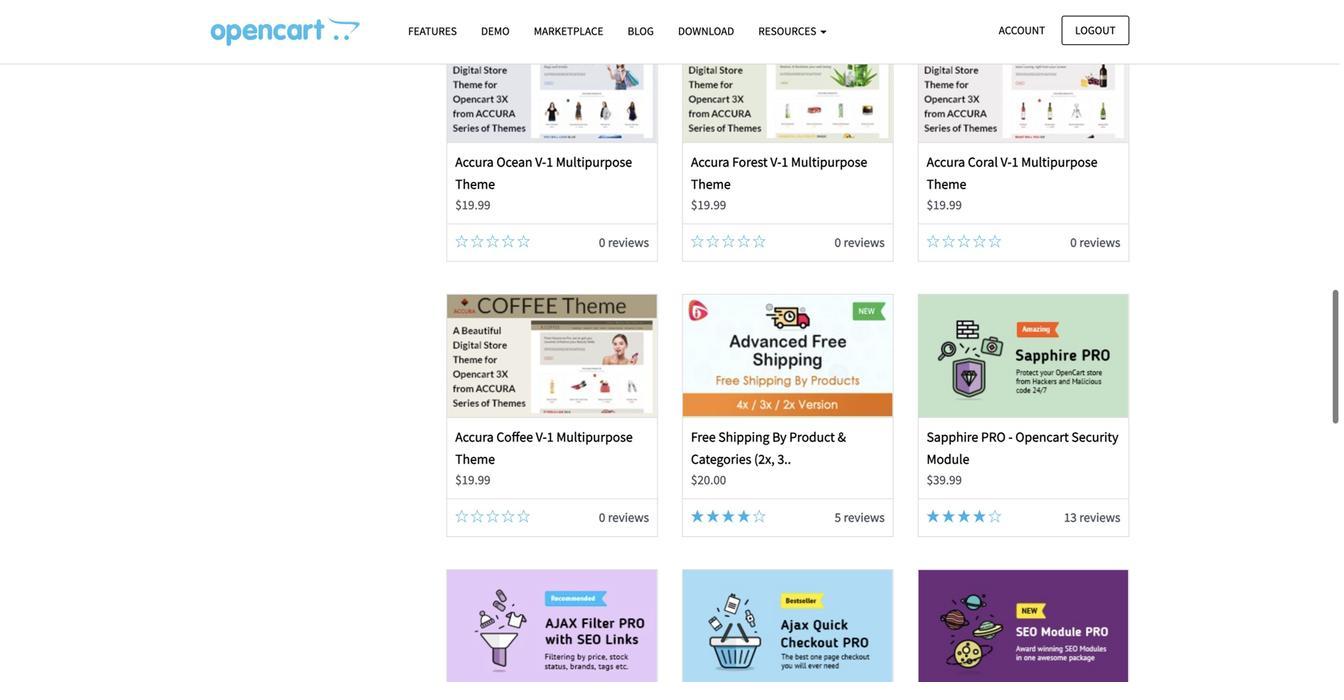 Task type: describe. For each thing, give the bounding box(es) containing it.
3 star light image from the left
[[942, 510, 955, 523]]

0 for accura coral v-1 multipurpose theme
[[1070, 235, 1077, 251]]

product
[[789, 429, 835, 446]]

3..
[[778, 451, 791, 468]]

2 star light image from the left
[[722, 510, 735, 523]]

accura coffee v-1 multipurpose theme image
[[447, 295, 657, 418]]

theme for accura ocean v-1 multipurpose theme
[[455, 176, 495, 192]]

free
[[691, 429, 716, 446]]

multipurpose for accura coral v-1 multipurpose theme
[[1021, 154, 1098, 171]]

download
[[678, 24, 734, 38]]

1 for coffee
[[547, 429, 554, 446]]

0 for accura coffee v-1 multipurpose theme
[[599, 510, 605, 526]]

accura forest v-1 multipurpose theme link
[[691, 154, 867, 192]]

ajax filter pro with seo links (must have for go.. image
[[447, 570, 657, 683]]

account link
[[985, 16, 1059, 45]]

opencart
[[1016, 429, 1069, 446]]

v- for coffee
[[536, 429, 547, 446]]

coffee
[[497, 429, 533, 446]]

theme for accura coffee v-1 multipurpose theme
[[455, 451, 495, 468]]

pro
[[981, 429, 1006, 446]]

1 for forest
[[782, 154, 788, 171]]

(2x,
[[754, 451, 775, 468]]

marketplace link
[[522, 17, 616, 45]]

accura coral v-1 multipurpose theme image
[[919, 20, 1128, 142]]

theme for accura coral v-1 multipurpose theme
[[927, 176, 967, 192]]

accura coral v-1 multipurpose theme $19.99
[[927, 154, 1098, 213]]

accura for accura coral v-1 multipurpose theme
[[927, 154, 965, 171]]

resources link
[[746, 17, 839, 45]]

star light image for sapphire pro - opencart security module
[[927, 510, 940, 523]]

forest
[[732, 154, 768, 171]]

sapphire pro - opencart security module image
[[919, 295, 1128, 418]]

$20.00
[[691, 472, 726, 488]]

$19.99 for accura forest v-1 multipurpose theme
[[691, 197, 726, 213]]

blog
[[628, 24, 654, 38]]

sapphire pro - opencart security module link
[[927, 429, 1119, 468]]

categories
[[691, 451, 751, 468]]

marketplace
[[534, 24, 603, 38]]

$19.99 for accura coffee v-1 multipurpose theme
[[455, 472, 491, 488]]

logout
[[1075, 23, 1116, 37]]

security
[[1072, 429, 1119, 446]]

logout link
[[1062, 16, 1129, 45]]

accura forest v-1 multipurpose theme $19.99
[[691, 154, 867, 213]]

ajax quick checkout pro (one page checkout, fast.. image
[[683, 570, 893, 683]]

3 star light image from the left
[[737, 510, 750, 523]]

$19.99 for accura coral v-1 multipurpose theme
[[927, 197, 962, 213]]

sapphire pro - opencart security module $39.99
[[927, 429, 1119, 488]]

download link
[[666, 17, 746, 45]]

accura for accura forest v-1 multipurpose theme
[[691, 154, 729, 171]]

accura ocean v-1 multipurpose theme image
[[447, 20, 657, 142]]

multipurpose for accura ocean v-1 multipurpose theme
[[556, 154, 632, 171]]

ocean
[[497, 154, 533, 171]]

opencart extensions image
[[211, 17, 360, 46]]

5 star light image from the left
[[973, 510, 986, 523]]

account
[[999, 23, 1045, 37]]

shipping
[[718, 429, 770, 446]]

sapphire
[[927, 429, 978, 446]]



Task type: locate. For each thing, give the bounding box(es) containing it.
star light image
[[691, 510, 704, 523], [927, 510, 940, 523], [942, 510, 955, 523]]

0 for accura ocean v-1 multipurpose theme
[[599, 235, 605, 251]]

accura coffee v-1 multipurpose theme link
[[455, 429, 633, 468]]

reviews for accura forest v-1 multipurpose theme
[[844, 235, 885, 251]]

reviews for accura coral v-1 multipurpose theme
[[1079, 235, 1121, 251]]

1 inside accura coffee v-1 multipurpose theme $19.99
[[547, 429, 554, 446]]

reviews
[[608, 235, 649, 251], [844, 235, 885, 251], [1079, 235, 1121, 251], [608, 510, 649, 526], [844, 510, 885, 526], [1079, 510, 1121, 526]]

accura inside the accura ocean v-1 multipurpose theme $19.99
[[455, 154, 494, 171]]

accura coral v-1 multipurpose theme link
[[927, 154, 1098, 192]]

$19.99 inside 'accura forest v-1 multipurpose theme $19.99'
[[691, 197, 726, 213]]

star light o image
[[486, 235, 499, 248], [517, 235, 530, 248], [707, 235, 719, 248], [737, 235, 750, 248], [753, 235, 766, 248], [958, 235, 971, 248], [973, 235, 986, 248], [486, 510, 499, 523], [502, 510, 515, 523], [517, 510, 530, 523], [753, 510, 766, 523], [989, 510, 1002, 523]]

$39.99
[[927, 472, 962, 488]]

multipurpose right "coffee"
[[556, 429, 633, 446]]

theme for accura forest v-1 multipurpose theme
[[691, 176, 731, 192]]

multipurpose inside the accura ocean v-1 multipurpose theme $19.99
[[556, 154, 632, 171]]

star light image
[[707, 510, 719, 523], [722, 510, 735, 523], [737, 510, 750, 523], [958, 510, 971, 523], [973, 510, 986, 523]]

accura ocean v-1 multipurpose theme $19.99
[[455, 154, 632, 213]]

0 reviews
[[599, 235, 649, 251], [835, 235, 885, 251], [1070, 235, 1121, 251], [599, 510, 649, 526]]

0 for accura forest v-1 multipurpose theme
[[835, 235, 841, 251]]

accura left forest
[[691, 154, 729, 171]]

theme
[[455, 176, 495, 192], [691, 176, 731, 192], [927, 176, 967, 192], [455, 451, 495, 468]]

module
[[927, 451, 970, 468]]

free shipping by product & categories (2x, 3.. link
[[691, 429, 846, 468]]

1 star light image from the left
[[707, 510, 719, 523]]

$19.99 down accura coral v-1 multipurpose theme link
[[927, 197, 962, 213]]

v- for ocean
[[535, 154, 546, 171]]

demo
[[481, 24, 510, 38]]

v-
[[535, 154, 546, 171], [770, 154, 782, 171], [1001, 154, 1012, 171], [536, 429, 547, 446]]

accura for accura coffee v-1 multipurpose theme
[[455, 429, 494, 446]]

$19.99 down accura coffee v-1 multipurpose theme link on the left bottom of page
[[455, 472, 491, 488]]

multipurpose right forest
[[791, 154, 867, 171]]

1 inside 'accura forest v-1 multipurpose theme $19.99'
[[782, 154, 788, 171]]

accura coffee v-1 multipurpose theme $19.99
[[455, 429, 633, 488]]

$19.99 down accura forest v-1 multipurpose theme 'link'
[[691, 197, 726, 213]]

$19.99
[[455, 197, 491, 213], [691, 197, 726, 213], [927, 197, 962, 213], [455, 472, 491, 488]]

1 right ocean
[[546, 154, 553, 171]]

features
[[408, 24, 457, 38]]

theme inside accura coral v-1 multipurpose theme $19.99
[[927, 176, 967, 192]]

13
[[1064, 510, 1077, 526]]

star light image for free shipping by product & categories (2x, 3..
[[691, 510, 704, 523]]

$19.99 inside accura coral v-1 multipurpose theme $19.99
[[927, 197, 962, 213]]

0
[[599, 235, 605, 251], [835, 235, 841, 251], [1070, 235, 1077, 251], [599, 510, 605, 526]]

0 horizontal spatial star light image
[[691, 510, 704, 523]]

1
[[546, 154, 553, 171], [782, 154, 788, 171], [1012, 154, 1019, 171], [547, 429, 554, 446]]

multipurpose inside 'accura forest v-1 multipurpose theme $19.99'
[[791, 154, 867, 171]]

1 for ocean
[[546, 154, 553, 171]]

2 horizontal spatial star light image
[[942, 510, 955, 523]]

5
[[835, 510, 841, 526]]

&
[[838, 429, 846, 446]]

theme inside 'accura forest v-1 multipurpose theme $19.99'
[[691, 176, 731, 192]]

accura
[[455, 154, 494, 171], [691, 154, 729, 171], [927, 154, 965, 171], [455, 429, 494, 446]]

multipurpose for accura forest v-1 multipurpose theme
[[791, 154, 867, 171]]

accura forest v-1 multipurpose theme image
[[683, 20, 893, 142]]

0 reviews for accura ocean v-1 multipurpose theme
[[599, 235, 649, 251]]

4 star light image from the left
[[958, 510, 971, 523]]

v- right "coffee"
[[536, 429, 547, 446]]

$19.99 inside accura coffee v-1 multipurpose theme $19.99
[[455, 472, 491, 488]]

accura inside 'accura forest v-1 multipurpose theme $19.99'
[[691, 154, 729, 171]]

multipurpose right the coral
[[1021, 154, 1098, 171]]

v- right the coral
[[1001, 154, 1012, 171]]

v- inside accura coral v-1 multipurpose theme $19.99
[[1001, 154, 1012, 171]]

1 right the coral
[[1012, 154, 1019, 171]]

-
[[1009, 429, 1013, 446]]

theme inside accura coffee v-1 multipurpose theme $19.99
[[455, 451, 495, 468]]

theme inside the accura ocean v-1 multipurpose theme $19.99
[[455, 176, 495, 192]]

0 reviews for accura coral v-1 multipurpose theme
[[1070, 235, 1121, 251]]

blog link
[[616, 17, 666, 45]]

coral
[[968, 154, 998, 171]]

0 reviews for accura coffee v-1 multipurpose theme
[[599, 510, 649, 526]]

2 star light image from the left
[[927, 510, 940, 523]]

v- inside the accura ocean v-1 multipurpose theme $19.99
[[535, 154, 546, 171]]

v- inside 'accura forest v-1 multipurpose theme $19.99'
[[770, 154, 782, 171]]

accura ocean v-1 multipurpose theme link
[[455, 154, 632, 192]]

multipurpose inside accura coral v-1 multipurpose theme $19.99
[[1021, 154, 1098, 171]]

1 inside accura coral v-1 multipurpose theme $19.99
[[1012, 154, 1019, 171]]

multipurpose right ocean
[[556, 154, 632, 171]]

1 right "coffee"
[[547, 429, 554, 446]]

1 horizontal spatial star light image
[[927, 510, 940, 523]]

multipurpose for accura coffee v-1 multipurpose theme
[[556, 429, 633, 446]]

free shipping by product & categories (2x, 3.. $20.00
[[691, 429, 846, 488]]

$19.99 inside the accura ocean v-1 multipurpose theme $19.99
[[455, 197, 491, 213]]

v- right forest
[[770, 154, 782, 171]]

resources
[[758, 24, 819, 38]]

by
[[772, 429, 787, 446]]

0 reviews for accura forest v-1 multipurpose theme
[[835, 235, 885, 251]]

reviews for sapphire pro - opencart security module
[[1079, 510, 1121, 526]]

reviews for accura ocean v-1 multipurpose theme
[[608, 235, 649, 251]]

accura left the coral
[[927, 154, 965, 171]]

$19.99 down the accura ocean v-1 multipurpose theme link
[[455, 197, 491, 213]]

1 for coral
[[1012, 154, 1019, 171]]

accura inside accura coral v-1 multipurpose theme $19.99
[[927, 154, 965, 171]]

multipurpose inside accura coffee v-1 multipurpose theme $19.99
[[556, 429, 633, 446]]

reviews for accura coffee v-1 multipurpose theme
[[608, 510, 649, 526]]

1 star light image from the left
[[691, 510, 704, 523]]

reviews for free shipping by product & categories (2x, 3..
[[844, 510, 885, 526]]

accura for accura ocean v-1 multipurpose theme
[[455, 154, 494, 171]]

13 reviews
[[1064, 510, 1121, 526]]

1 inside the accura ocean v-1 multipurpose theme $19.99
[[546, 154, 553, 171]]

1 right forest
[[782, 154, 788, 171]]

accura left ocean
[[455, 154, 494, 171]]

v- for forest
[[770, 154, 782, 171]]

accura left "coffee"
[[455, 429, 494, 446]]

star light o image
[[455, 235, 468, 248], [471, 235, 484, 248], [502, 235, 515, 248], [691, 235, 704, 248], [722, 235, 735, 248], [927, 235, 940, 248], [942, 235, 955, 248], [989, 235, 1002, 248], [455, 510, 468, 523], [471, 510, 484, 523]]

accura inside accura coffee v-1 multipurpose theme $19.99
[[455, 429, 494, 446]]

seo module pro - all in one seo extensions image
[[919, 570, 1128, 683]]

v- for coral
[[1001, 154, 1012, 171]]

features link
[[396, 17, 469, 45]]

v- inside accura coffee v-1 multipurpose theme $19.99
[[536, 429, 547, 446]]

$19.99 for accura ocean v-1 multipurpose theme
[[455, 197, 491, 213]]

5 reviews
[[835, 510, 885, 526]]

free shipping by product & categories (2x, 3.. image
[[683, 295, 893, 418]]

v- right ocean
[[535, 154, 546, 171]]

multipurpose
[[556, 154, 632, 171], [791, 154, 867, 171], [1021, 154, 1098, 171], [556, 429, 633, 446]]

demo link
[[469, 17, 522, 45]]



Task type: vqa. For each thing, say whether or not it's contained in the screenshot.


